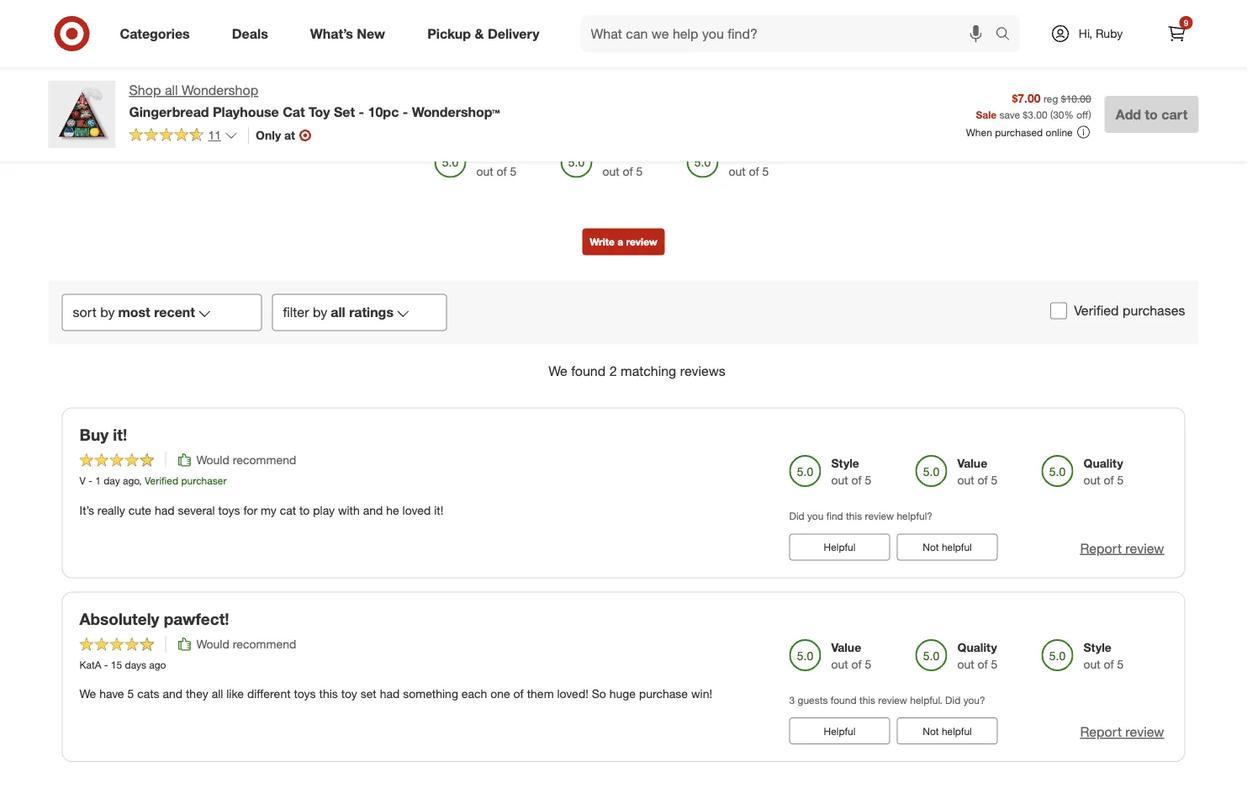 Task type: vqa. For each thing, say whether or not it's contained in the screenshot.
0
yes



Task type: describe. For each thing, give the bounding box(es) containing it.
different
[[247, 687, 291, 702]]

you
[[808, 510, 824, 523]]

absolutely
[[80, 610, 159, 629]]

- left the 15
[[104, 659, 108, 672]]

1 0 from the top
[[590, 40, 596, 53]]

3 for 3 stars
[[331, 56, 337, 69]]

helpful for pawfect!
[[824, 725, 856, 738]]

3 guests found this review helpful. did you?
[[790, 695, 986, 707]]

5 stars
[[331, 25, 362, 37]]

helpful for buy it!
[[942, 541, 972, 554]]

not helpful button for it!
[[897, 534, 998, 561]]

sort
[[73, 305, 97, 321]]

0 vertical spatial did
[[790, 510, 805, 523]]

verified purchases
[[1074, 303, 1186, 319]]

search button
[[988, 15, 1029, 56]]

helpful.
[[910, 695, 943, 707]]

1 vertical spatial quality out of 5
[[1084, 457, 1124, 488]]

this left toy
[[319, 687, 338, 702]]

what's
[[310, 25, 353, 42]]

cat
[[280, 503, 296, 518]]

report review button for buy it!
[[1081, 539, 1165, 558]]

by for filter by
[[313, 305, 327, 321]]

not helpful button for pawfect!
[[897, 718, 998, 745]]

them
[[527, 687, 554, 702]]

0 for 3 stars
[[590, 56, 596, 69]]

&
[[475, 25, 484, 42]]

online
[[1046, 126, 1073, 138]]

1 vertical spatial did
[[946, 695, 961, 707]]

only
[[256, 128, 281, 142]]

filter
[[283, 305, 309, 321]]

hi,
[[1079, 26, 1093, 41]]

100 % would recommend
[[742, 71, 900, 88]]

each
[[462, 687, 487, 702]]

pawfect!
[[164, 610, 229, 629]]

- right set
[[359, 103, 364, 120]]

day
[[104, 475, 120, 488]]

9
[[1184, 17, 1189, 28]]

it's
[[80, 503, 94, 518]]

this for it!
[[846, 510, 862, 523]]

pickup & delivery
[[427, 25, 540, 42]]

play
[[313, 503, 335, 518]]

set
[[334, 103, 355, 120]]

what's new link
[[296, 15, 406, 52]]

reg
[[1044, 92, 1059, 105]]

write
[[590, 236, 615, 249]]

pickup & delivery link
[[413, 15, 561, 52]]

1 horizontal spatial it!
[[434, 503, 444, 518]]

helpful button for buy it!
[[790, 534, 890, 561]]

not helpful for pawfect!
[[923, 725, 972, 738]]

91 %
[[588, 25, 608, 37]]

write a review button
[[582, 229, 665, 256]]

$7.00 reg $10.00 sale save $ 3.00 ( 30 % off )
[[976, 91, 1092, 121]]

ago for day
[[123, 475, 139, 488]]

one
[[491, 687, 510, 702]]

win!
[[691, 687, 713, 702]]

purchased
[[995, 126, 1043, 138]]

)
[[1089, 108, 1092, 121]]

1 horizontal spatial verified
[[1074, 303, 1119, 319]]

0 vertical spatial found
[[571, 363, 606, 379]]

recommend for absolutely pawfect!
[[233, 637, 296, 652]]

value out of 5 for quality
[[958, 457, 998, 488]]

stars for 3 stars
[[339, 56, 362, 69]]

,
[[139, 475, 142, 488]]

really
[[97, 503, 125, 518]]

my
[[261, 503, 277, 518]]

stars for 2 stars
[[339, 72, 362, 85]]

91
[[588, 25, 599, 37]]

something
[[403, 687, 458, 702]]

when purchased online
[[966, 126, 1073, 138]]

would
[[781, 71, 819, 88]]

1 vertical spatial found
[[831, 695, 857, 707]]

like
[[227, 687, 244, 702]]

- right 10pc
[[403, 103, 408, 120]]

1 vertical spatial quality
[[1084, 457, 1124, 471]]

30
[[1053, 108, 1065, 121]]

categories
[[120, 25, 190, 42]]

9 link
[[1159, 15, 1196, 52]]

recommend for buy it!
[[233, 453, 296, 468]]

3 stars
[[331, 56, 362, 69]]

- left 1
[[88, 475, 92, 488]]

to inside button
[[1145, 106, 1158, 122]]

0 vertical spatial recommend
[[823, 71, 900, 88]]

purchases
[[1123, 303, 1186, 319]]

toy
[[341, 687, 357, 702]]

loved!
[[557, 687, 589, 702]]

11 link
[[129, 127, 238, 146]]

0 vertical spatial 2
[[331, 72, 337, 85]]

have
[[99, 687, 124, 702]]

11
[[208, 128, 221, 142]]

helpful?
[[897, 510, 933, 523]]

1 horizontal spatial had
[[380, 687, 400, 702]]

value for style out of 5
[[958, 457, 988, 471]]

set
[[361, 687, 377, 702]]

at
[[284, 128, 295, 142]]

add to cart
[[1116, 106, 1188, 122]]

with
[[338, 503, 360, 518]]

0 vertical spatial and
[[363, 503, 383, 518]]

(
[[1051, 108, 1053, 121]]

matching
[[621, 363, 677, 379]]

15
[[111, 659, 122, 672]]

helpful for it!
[[824, 541, 856, 554]]

1 vertical spatial 2
[[610, 363, 617, 379]]

this for pawfect!
[[860, 695, 876, 707]]

playhouse
[[213, 103, 279, 120]]

would for buy it!
[[196, 453, 229, 468]]

cat
[[283, 103, 305, 120]]

would recommend for buy it!
[[196, 453, 296, 468]]

style out of 5 for value out of 5
[[729, 147, 769, 179]]

sort by most recent
[[73, 305, 195, 321]]

style for value out of 5
[[729, 147, 757, 162]]

wondershop
[[182, 82, 258, 98]]

not for buy it!
[[923, 541, 939, 554]]

v
[[80, 475, 86, 488]]

you?
[[964, 695, 986, 707]]

1 0 % from the top
[[590, 40, 606, 53]]

ruby
[[1096, 26, 1123, 41]]

kata - 15 days ago
[[80, 659, 166, 672]]

toy
[[309, 103, 330, 120]]

not for absolutely pawfect!
[[923, 725, 939, 738]]

% inside $7.00 reg $10.00 sale save $ 3.00 ( 30 % off )
[[1065, 108, 1074, 121]]

helpful for absolutely pawfect!
[[942, 725, 972, 738]]



Task type: locate. For each thing, give the bounding box(es) containing it.
0 horizontal spatial style
[[729, 147, 757, 162]]

0 horizontal spatial found
[[571, 363, 606, 379]]

0 vertical spatial report
[[1081, 540, 1122, 557]]

0 vertical spatial ago
[[123, 475, 139, 488]]

quality
[[477, 147, 516, 162], [1084, 457, 1124, 471], [958, 641, 998, 655]]

not down helpful?
[[923, 541, 939, 554]]

would up purchaser
[[196, 453, 229, 468]]

buy it!
[[80, 426, 127, 445]]

not helpful down helpful. at the bottom of the page
[[923, 725, 972, 738]]

1 horizontal spatial we
[[549, 363, 568, 379]]

style out of 5 for quality out of 5
[[1084, 641, 1124, 672]]

2 would recommend from the top
[[196, 637, 296, 652]]

0 horizontal spatial all
[[165, 82, 178, 98]]

1 vertical spatial we
[[80, 687, 96, 702]]

2 vertical spatial quality out of 5
[[958, 641, 998, 672]]

toys
[[218, 503, 240, 518], [294, 687, 316, 702]]

0 horizontal spatial style out of 5
[[729, 147, 769, 179]]

2 vertical spatial style out of 5
[[1084, 641, 1124, 672]]

helpful button down find
[[790, 534, 890, 561]]

toys right different
[[294, 687, 316, 702]]

0 vertical spatial it!
[[113, 426, 127, 445]]

shop
[[129, 82, 161, 98]]

1 horizontal spatial quality out of 5
[[958, 641, 998, 672]]

0 vertical spatial 3
[[331, 56, 337, 69]]

not helpful for it!
[[923, 541, 972, 554]]

Verified purchases checkbox
[[1051, 303, 1068, 320]]

2 horizontal spatial style
[[1084, 641, 1112, 655]]

1 report from the top
[[1081, 540, 1122, 557]]

0 vertical spatial verified
[[1074, 303, 1119, 319]]

hi, ruby
[[1079, 26, 1123, 41]]

1 vertical spatial recommend
[[233, 453, 296, 468]]

2 report from the top
[[1081, 724, 1122, 741]]

1 vertical spatial style
[[832, 457, 860, 471]]

4 stars from the top
[[339, 72, 362, 85]]

search
[[988, 27, 1029, 43]]

1 not from the top
[[923, 541, 939, 554]]

3 0 from the top
[[590, 72, 596, 85]]

shop all wondershop gingerbread playhouse cat toy set - 10pc - wondershop™
[[129, 82, 500, 120]]

helpful down guests
[[824, 725, 856, 738]]

would recommend up purchaser
[[196, 453, 296, 468]]

2 helpful from the top
[[942, 725, 972, 738]]

2 vertical spatial value out of 5
[[832, 641, 872, 672]]

0 vertical spatial toys
[[218, 503, 240, 518]]

out
[[477, 164, 494, 179], [603, 164, 620, 179], [729, 164, 746, 179], [832, 473, 849, 488], [958, 473, 975, 488], [1084, 473, 1101, 488], [832, 658, 849, 672], [958, 658, 975, 672], [1084, 658, 1101, 672]]

this right find
[[846, 510, 862, 523]]

add to cart button
[[1105, 96, 1199, 133]]

1 vertical spatial value
[[958, 457, 988, 471]]

1 vertical spatial would
[[196, 637, 229, 652]]

and right cats on the bottom left of the page
[[163, 687, 183, 702]]

what's new
[[310, 25, 385, 42]]

1 horizontal spatial style
[[832, 457, 860, 471]]

4.6
[[654, 24, 701, 65]]

2 not helpful from the top
[[923, 725, 972, 738]]

1 vertical spatial toys
[[294, 687, 316, 702]]

2 report review from the top
[[1081, 724, 1165, 741]]

1 vertical spatial helpful button
[[790, 718, 890, 745]]

not down helpful. at the bottom of the page
[[923, 725, 939, 738]]

all left ratings
[[331, 305, 346, 321]]

found left matching
[[571, 363, 606, 379]]

$7.00
[[1012, 91, 1041, 105]]

1 horizontal spatial 3
[[790, 695, 795, 707]]

value for quality out of 5
[[603, 147, 633, 162]]

0 for 2 stars
[[590, 72, 596, 85]]

1 horizontal spatial ago
[[149, 659, 166, 672]]

ago right day
[[123, 475, 139, 488]]

to
[[1145, 106, 1158, 122], [299, 503, 310, 518]]

0 horizontal spatial we
[[80, 687, 96, 702]]

report review button for absolutely pawfect!
[[1081, 723, 1165, 742]]

1 horizontal spatial by
[[313, 305, 327, 321]]

1 vertical spatial value out of 5
[[958, 457, 998, 488]]

0 vertical spatial 0 %
[[590, 40, 606, 53]]

2 helpful from the top
[[824, 725, 856, 738]]

this
[[846, 510, 862, 523], [319, 687, 338, 702], [860, 695, 876, 707]]

1 report review button from the top
[[1081, 539, 1165, 558]]

image of gingerbread playhouse cat toy set - 10pc - wondershop™ image
[[48, 81, 116, 148]]

not helpful button down helpful. at the bottom of the page
[[897, 718, 998, 745]]

0 vertical spatial report review
[[1081, 540, 1165, 557]]

1 not helpful from the top
[[923, 541, 972, 554]]

1 by from the left
[[100, 305, 115, 321]]

recommend up different
[[233, 637, 296, 652]]

3 left guests
[[790, 695, 795, 707]]

verified right verified purchases checkbox
[[1074, 303, 1119, 319]]

we for we have 5 cats and they all like different toys this toy set had something each one of them loved! so huge purchase win!
[[80, 687, 96, 702]]

find
[[827, 510, 844, 523]]

What can we help you find? suggestions appear below search field
[[581, 15, 1000, 52]]

ago right days
[[149, 659, 166, 672]]

100
[[742, 71, 764, 88]]

0 vertical spatial quality out of 5
[[477, 147, 517, 179]]

report
[[1081, 540, 1122, 557], [1081, 724, 1122, 741]]

had
[[155, 503, 175, 518], [380, 687, 400, 702]]

1 vertical spatial not
[[923, 725, 939, 738]]

0 horizontal spatial quality
[[477, 147, 516, 162]]

0 horizontal spatial 2
[[331, 72, 337, 85]]

0 vertical spatial not helpful button
[[897, 534, 998, 561]]

1 horizontal spatial to
[[1145, 106, 1158, 122]]

1 horizontal spatial did
[[946, 695, 961, 707]]

verified right ","
[[145, 475, 178, 488]]

2 would from the top
[[196, 637, 229, 652]]

0 vertical spatial would
[[196, 453, 229, 468]]

helpful
[[942, 541, 972, 554], [942, 725, 972, 738]]

0 vertical spatial all
[[165, 82, 178, 98]]

days
[[125, 659, 146, 672]]

2 report review button from the top
[[1081, 723, 1165, 742]]

this right guests
[[860, 695, 876, 707]]

he
[[386, 503, 399, 518]]

0 % for 3 stars
[[590, 56, 606, 69]]

cute
[[128, 503, 151, 518]]

would recommend
[[196, 453, 296, 468], [196, 637, 296, 652]]

only at
[[256, 128, 295, 142]]

0 horizontal spatial by
[[100, 305, 115, 321]]

save
[[1000, 108, 1020, 121]]

3 stars from the top
[[339, 56, 362, 69]]

0 horizontal spatial to
[[299, 503, 310, 518]]

5
[[331, 25, 337, 37], [510, 164, 517, 179], [637, 164, 643, 179], [763, 164, 769, 179], [865, 473, 872, 488], [992, 473, 998, 488], [1118, 473, 1124, 488], [865, 658, 872, 672], [992, 658, 998, 672], [1118, 658, 1124, 672], [127, 687, 134, 702]]

would recommend up the like
[[196, 637, 296, 652]]

not helpful down helpful?
[[923, 541, 972, 554]]

not helpful button
[[897, 534, 998, 561], [897, 718, 998, 745]]

2 stars from the top
[[339, 40, 362, 53]]

sale
[[976, 108, 997, 121]]

helpful down find
[[824, 541, 856, 554]]

1 vertical spatial not helpful button
[[897, 718, 998, 745]]

report review for it!
[[1081, 540, 1165, 557]]

1 vertical spatial style out of 5
[[832, 457, 872, 488]]

verified
[[1074, 303, 1119, 319], [145, 475, 178, 488]]

to right cat
[[299, 503, 310, 518]]

wondershop™
[[412, 103, 500, 120]]

1 vertical spatial and
[[163, 687, 183, 702]]

2 vertical spatial 0
[[590, 72, 596, 85]]

guests
[[798, 695, 828, 707]]

had right set at the bottom
[[380, 687, 400, 702]]

2 vertical spatial value
[[832, 641, 862, 655]]

reviews
[[680, 363, 726, 379]]

1 horizontal spatial found
[[831, 695, 857, 707]]

report for buy it!
[[1081, 540, 1122, 557]]

we found 2 matching reviews
[[549, 363, 726, 379]]

0 horizontal spatial had
[[155, 503, 175, 518]]

found
[[571, 363, 606, 379], [831, 695, 857, 707]]

1 helpful button from the top
[[790, 534, 890, 561]]

0 vertical spatial value
[[603, 147, 633, 162]]

by right sort
[[100, 305, 115, 321]]

report for absolutely pawfect!
[[1081, 724, 1122, 741]]

3 for 3 guests found this review helpful. did you?
[[790, 695, 795, 707]]

0 horizontal spatial verified
[[145, 475, 178, 488]]

0 vertical spatial to
[[1145, 106, 1158, 122]]

1 would recommend from the top
[[196, 453, 296, 468]]

it! right the buy
[[113, 426, 127, 445]]

2 vertical spatial quality
[[958, 641, 998, 655]]

value out of 5 for style
[[603, 147, 643, 179]]

ratings
[[349, 305, 394, 321]]

0 horizontal spatial ago
[[123, 475, 139, 488]]

report review for pawfect!
[[1081, 724, 1165, 741]]

deals link
[[218, 15, 289, 52]]

1 vertical spatial it!
[[434, 503, 444, 518]]

helpful button for absolutely pawfect!
[[790, 718, 890, 745]]

absolutely pawfect!
[[80, 610, 229, 629]]

ago for days
[[149, 659, 166, 672]]

filter by all ratings
[[283, 305, 394, 321]]

stars
[[339, 25, 362, 37], [339, 40, 362, 53], [339, 56, 362, 69], [339, 72, 362, 85]]

2 not from the top
[[923, 725, 939, 738]]

all inside shop all wondershop gingerbread playhouse cat toy set - 10pc - wondershop™
[[165, 82, 178, 98]]

we for we found 2 matching reviews
[[549, 363, 568, 379]]

delivery
[[488, 25, 540, 42]]

0 horizontal spatial toys
[[218, 503, 240, 518]]

off
[[1077, 108, 1089, 121]]

gingerbread
[[129, 103, 209, 120]]

pickup
[[427, 25, 471, 42]]

1 horizontal spatial value
[[832, 641, 862, 655]]

would down the pawfect!
[[196, 637, 229, 652]]

1 stars from the top
[[339, 25, 362, 37]]

2 down 3 stars
[[331, 72, 337, 85]]

2 horizontal spatial all
[[331, 305, 346, 321]]

0 vertical spatial helpful button
[[790, 534, 890, 561]]

it's really cute had several toys for my cat to play with and he loved it!
[[80, 503, 444, 518]]

0 horizontal spatial and
[[163, 687, 183, 702]]

0 vertical spatial report review button
[[1081, 539, 1165, 558]]

did left you
[[790, 510, 805, 523]]

by for sort by
[[100, 305, 115, 321]]

0 vertical spatial helpful
[[942, 541, 972, 554]]

did you find this review helpful?
[[790, 510, 933, 523]]

2 horizontal spatial quality out of 5
[[1084, 457, 1124, 488]]

0 vertical spatial style out of 5
[[729, 147, 769, 179]]

by
[[100, 305, 115, 321], [313, 305, 327, 321]]

several
[[178, 503, 215, 518]]

so
[[592, 687, 606, 702]]

0 horizontal spatial it!
[[113, 426, 127, 445]]

2 left matching
[[610, 363, 617, 379]]

value
[[603, 147, 633, 162], [958, 457, 988, 471], [832, 641, 862, 655]]

3 up 2 stars
[[331, 56, 337, 69]]

3
[[331, 56, 337, 69], [790, 695, 795, 707]]

all up 'gingerbread'
[[165, 82, 178, 98]]

stars for 5 stars
[[339, 25, 362, 37]]

2 stars
[[331, 72, 362, 85]]

2 not helpful button from the top
[[897, 718, 998, 745]]

2 horizontal spatial value out of 5
[[958, 457, 998, 488]]

style for quality out of 5
[[1084, 641, 1112, 655]]

2 vertical spatial 0 %
[[590, 72, 606, 85]]

1 report review from the top
[[1081, 540, 1165, 557]]

1 horizontal spatial quality
[[958, 641, 998, 655]]

it! right 'loved'
[[434, 503, 444, 518]]

10pc
[[368, 103, 399, 120]]

1 vertical spatial all
[[331, 305, 346, 321]]

1 horizontal spatial all
[[212, 687, 223, 702]]

1 helpful from the top
[[942, 541, 972, 554]]

0 % for 2 stars
[[590, 72, 606, 85]]

write a review
[[590, 236, 658, 249]]

recommend right would
[[823, 71, 900, 88]]

1 vertical spatial not helpful
[[923, 725, 972, 738]]

1 vertical spatial report review
[[1081, 724, 1165, 741]]

0 horizontal spatial 3
[[331, 56, 337, 69]]

found right guests
[[831, 695, 857, 707]]

1 horizontal spatial and
[[363, 503, 383, 518]]

recommend
[[823, 71, 900, 88], [233, 453, 296, 468], [233, 637, 296, 652]]

buy
[[80, 426, 109, 445]]

all left the like
[[212, 687, 223, 702]]

quality out of 5
[[477, 147, 517, 179], [1084, 457, 1124, 488], [958, 641, 998, 672]]

2 helpful button from the top
[[790, 718, 890, 745]]

not helpful button down helpful?
[[897, 534, 998, 561]]

1 horizontal spatial value out of 5
[[832, 641, 872, 672]]

1 vertical spatial 3
[[790, 695, 795, 707]]

by right filter
[[313, 305, 327, 321]]

all
[[165, 82, 178, 98], [331, 305, 346, 321], [212, 687, 223, 702]]

1 would from the top
[[196, 453, 229, 468]]

1 horizontal spatial toys
[[294, 687, 316, 702]]

1 vertical spatial had
[[380, 687, 400, 702]]

0 vertical spatial we
[[549, 363, 568, 379]]

1 horizontal spatial style out of 5
[[832, 457, 872, 488]]

2 0 % from the top
[[590, 56, 606, 69]]

purchaser
[[181, 475, 227, 488]]

we have 5 cats and they all like different toys this toy set had something each one of them loved! so huge purchase win!
[[80, 687, 713, 702]]

0 vertical spatial not helpful
[[923, 541, 972, 554]]

1 vertical spatial ago
[[149, 659, 166, 672]]

0 vertical spatial 0
[[590, 40, 596, 53]]

2 by from the left
[[313, 305, 327, 321]]

1 helpful from the top
[[824, 541, 856, 554]]

helpful button down guests
[[790, 718, 890, 745]]

would recommend for absolutely pawfect!
[[196, 637, 296, 652]]

report review button
[[1081, 539, 1165, 558], [1081, 723, 1165, 742]]

toys left for
[[218, 503, 240, 518]]

2 horizontal spatial style out of 5
[[1084, 641, 1124, 672]]

1 not helpful button from the top
[[897, 534, 998, 561]]

categories link
[[106, 15, 211, 52]]

did left the "you?"
[[946, 695, 961, 707]]

not
[[923, 541, 939, 554], [923, 725, 939, 738]]

0 vertical spatial value out of 5
[[603, 147, 643, 179]]

2 0 from the top
[[590, 56, 596, 69]]

had right cute
[[155, 503, 175, 518]]

recent
[[154, 305, 195, 321]]

to right add
[[1145, 106, 1158, 122]]

0 vertical spatial style
[[729, 147, 757, 162]]

1 vertical spatial 0 %
[[590, 56, 606, 69]]

2 vertical spatial recommend
[[233, 637, 296, 652]]

v - 1 day ago , verified purchaser
[[80, 475, 227, 488]]

2 horizontal spatial value
[[958, 457, 988, 471]]

add
[[1116, 106, 1142, 122]]

a
[[618, 236, 623, 249]]

cats
[[137, 687, 159, 702]]

style
[[729, 147, 757, 162], [832, 457, 860, 471], [1084, 641, 1112, 655]]

helpful button
[[790, 534, 890, 561], [790, 718, 890, 745]]

1 vertical spatial 0
[[590, 56, 596, 69]]

%
[[599, 25, 608, 37], [596, 40, 606, 53], [596, 56, 606, 69], [764, 71, 777, 88], [596, 72, 606, 85], [1065, 108, 1074, 121]]

0 vertical spatial had
[[155, 503, 175, 518]]

and left 'he'
[[363, 503, 383, 518]]

1 vertical spatial to
[[299, 503, 310, 518]]

3.00
[[1028, 108, 1048, 121]]

would for absolutely pawfect!
[[196, 637, 229, 652]]

recommend up it's really cute had several toys for my cat to play with and he loved it!
[[233, 453, 296, 468]]

3 0 % from the top
[[590, 72, 606, 85]]



